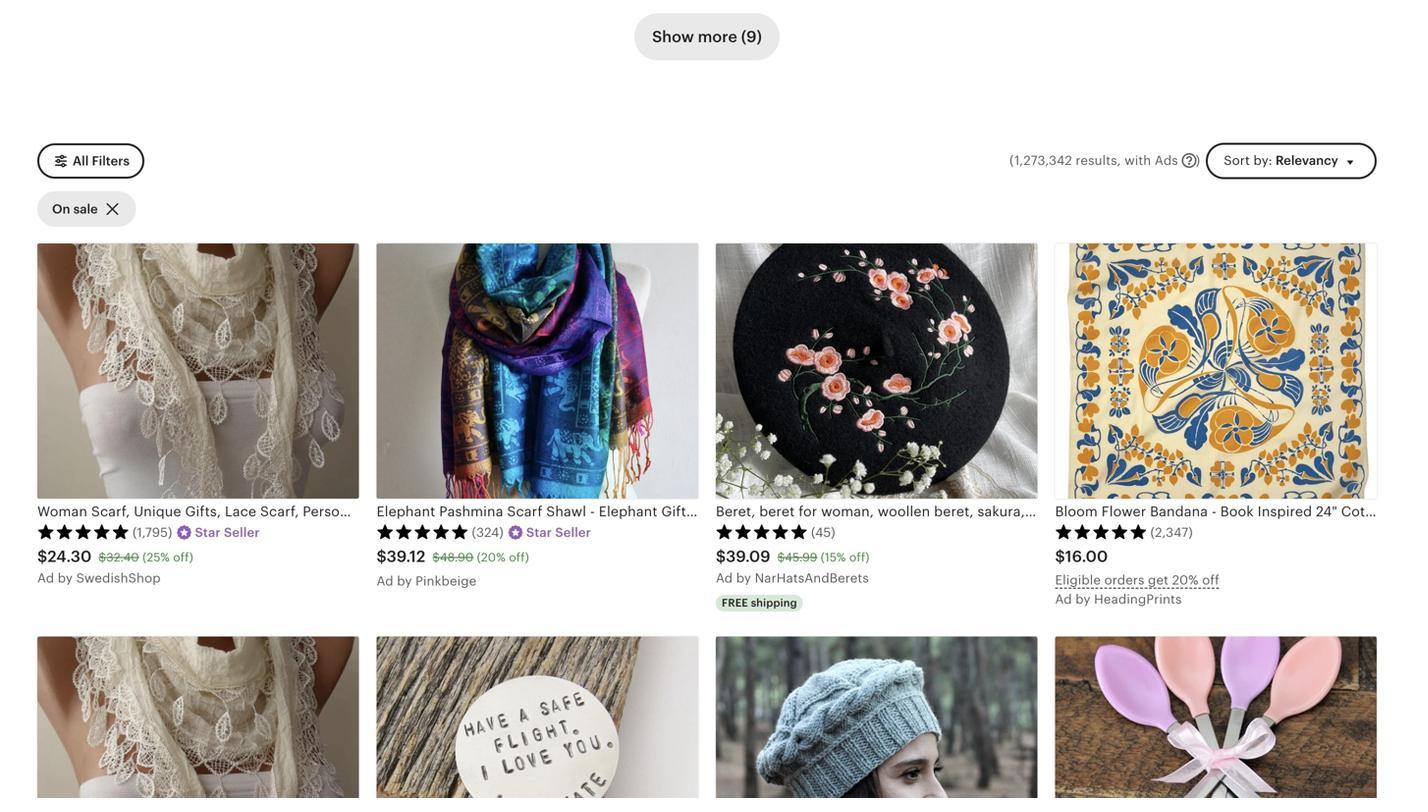 Task type: describe. For each thing, give the bounding box(es) containing it.
off) for 24.30
[[173, 551, 193, 564]]

5 out of 5 stars image for 39.12
[[377, 524, 469, 540]]

a inside $ 39.09 $ 45.99 (15% off) a d b y narhatsandberets
[[716, 571, 725, 586]]

)
[[1196, 153, 1200, 168]]

sort by: relevancy
[[1224, 153, 1338, 168]]

sale
[[73, 202, 98, 216]]

ads
[[1155, 153, 1178, 168]]

get
[[1148, 573, 1169, 588]]

24.30
[[47, 548, 92, 566]]

48.90
[[440, 551, 474, 564]]

y inside $ 24.30 $ 32.40 (25% off) a d b y swedishshop
[[66, 571, 73, 586]]

$ inside $ 16.00 eligible orders get 20% off a d b y headingprints
[[1055, 548, 1065, 566]]

5 out of 5 stars image for 39.09
[[716, 524, 808, 540]]

eligible
[[1055, 573, 1101, 588]]

1,273,342
[[1015, 153, 1072, 168]]

on sale
[[52, 202, 98, 216]]

star for 39.12
[[526, 525, 552, 540]]

personalized baby girl spoons - personalized baby gifts for girls - baby girl gift - personalized baby spoons - baby girl - set of 2 or 4 image
[[1055, 637, 1377, 798]]

seller for 39.12
[[555, 525, 591, 540]]

with ads
[[1125, 153, 1178, 168]]

(324)
[[472, 525, 504, 540]]

sort
[[1224, 153, 1250, 168]]

39.09
[[726, 548, 771, 566]]

16.00
[[1065, 548, 1108, 566]]

swedishshop
[[76, 571, 161, 586]]

off) for 39.09
[[849, 551, 870, 564]]

5 out of 5 stars image for 24.30
[[37, 524, 130, 540]]

bloom flower bandana - book inspired 24" cotton | cute hair scarf | floral | patterned |  booklover gift | neckerchief | choker | large image
[[1055, 244, 1377, 499]]

20%
[[1172, 573, 1199, 588]]

narhatsandberets
[[755, 571, 869, 586]]

free
[[722, 597, 748, 609]]

5 out of 5 stars image for 16.00
[[1055, 524, 1148, 540]]

d inside $ 39.09 $ 45.99 (15% off) a d b y narhatsandberets
[[725, 571, 733, 586]]

y down '39.12'
[[405, 574, 412, 589]]

$ 39.09 $ 45.99 (15% off) a d b y narhatsandberets
[[716, 548, 870, 586]]

b down '39.12'
[[397, 574, 405, 589]]

(1,795)
[[133, 525, 172, 540]]

all
[[73, 154, 89, 169]]

b inside $ 24.30 $ 32.40 (25% off) a d b y swedishshop
[[58, 571, 66, 586]]

seller for 24.30
[[224, 525, 260, 540]]

headingprints
[[1094, 592, 1182, 607]]

(25%
[[142, 551, 170, 564]]

a left 'pinkbeige'
[[377, 574, 386, 589]]

all filters button
[[37, 144, 144, 179]]

2 woman scarf, unique gifts, lace scarf, personalized gifts, linen scarf, best holiday gift, christmas gift for women, gift for her, mom gift image from the top
[[37, 637, 359, 798]]

on sale link
[[37, 191, 136, 227]]



Task type: locate. For each thing, give the bounding box(es) containing it.
y down eligible
[[1084, 592, 1091, 607]]

y inside $ 39.09 $ 45.99 (15% off) a d b y narhatsandberets
[[744, 571, 751, 586]]

off) right (15%
[[849, 551, 870, 564]]

with
[[1125, 153, 1151, 168]]

0 horizontal spatial seller
[[224, 525, 260, 540]]

1 vertical spatial woman scarf, unique gifts, lace scarf, personalized gifts, linen scarf, best holiday gift, christmas gift for women, gift for her, mom gift image
[[37, 637, 359, 798]]

b inside $ 39.09 $ 45.99 (15% off) a d b y narhatsandberets
[[736, 571, 745, 586]]

2 star seller from the left
[[526, 525, 591, 540]]

more
[[698, 28, 737, 46]]

1 star from the left
[[195, 525, 221, 540]]

star for 24.30
[[195, 525, 221, 540]]

elephant pashmina scarf shawl - elephant gift - gift scarf shawl - woman gift - best friends gift - christmas gifts for scarf image
[[377, 244, 698, 499]]

off) right the (20%
[[509, 551, 529, 564]]

d inside $ 16.00 eligible orders get 20% off a d b y headingprints
[[1064, 592, 1072, 607]]

star seller
[[195, 525, 260, 540], [526, 525, 591, 540]]

relevancy
[[1276, 153, 1338, 168]]

off)
[[173, 551, 193, 564], [509, 551, 529, 564], [849, 551, 870, 564]]

2 5 out of 5 stars image from the left
[[377, 524, 469, 540]]

(45)
[[811, 525, 836, 540]]

woman scarf, unique gifts, lace scarf, personalized gifts, linen scarf, best holiday gift, christmas gift for women, gift for her, mom gift image
[[37, 244, 359, 499], [37, 637, 359, 798]]

1 star seller from the left
[[195, 525, 260, 540]]

star seller right (324)
[[526, 525, 591, 540]]

seller
[[224, 525, 260, 540], [555, 525, 591, 540]]

orders
[[1105, 573, 1145, 588]]

d down eligible
[[1064, 592, 1072, 607]]

$
[[37, 548, 47, 566], [377, 548, 387, 566], [716, 548, 726, 566], [1055, 548, 1065, 566], [99, 551, 106, 564], [432, 551, 440, 564], [777, 551, 785, 564]]

eligible orders get 20% off button
[[1055, 571, 1377, 591]]

star seller for 39.12
[[526, 525, 591, 540]]

off) inside $ 24.30 $ 32.40 (25% off) a d b y swedishshop
[[173, 551, 193, 564]]

y down 39.09
[[744, 571, 751, 586]]

off) for 39.12
[[509, 551, 529, 564]]

1 horizontal spatial off)
[[509, 551, 529, 564]]

2 seller from the left
[[555, 525, 591, 540]]

(2,347)
[[1151, 525, 1193, 540]]

personalized travel charm fly safe keepsake business trip gift dad good luck charm husband pocket token pilot gift pocket pebble custom coin image
[[377, 637, 698, 798]]

$ 24.30 $ 32.40 (25% off) a d b y swedishshop
[[37, 548, 193, 586]]

3 5 out of 5 stars image from the left
[[716, 524, 808, 540]]

d inside $ 24.30 $ 32.40 (25% off) a d b y swedishshop
[[46, 571, 54, 586]]

1 horizontal spatial seller
[[555, 525, 591, 540]]

y down 24.30
[[66, 571, 73, 586]]

0 horizontal spatial star seller
[[195, 525, 260, 540]]

star right (1,795)
[[195, 525, 221, 540]]

a up free
[[716, 571, 725, 586]]

5 out of 5 stars image up 24.30
[[37, 524, 130, 540]]

d
[[46, 571, 54, 586], [725, 571, 733, 586], [385, 574, 393, 589], [1064, 592, 1072, 607]]

0 horizontal spatial star
[[195, 525, 221, 540]]

star seller for 24.30
[[195, 525, 260, 540]]

0 vertical spatial woman scarf, unique gifts, lace scarf, personalized gifts, linen scarf, best holiday gift, christmas gift for women, gift for her, mom gift image
[[37, 244, 359, 499]]

off) inside $ 39.12 $ 48.90 (20% off)
[[509, 551, 529, 564]]

show more (9)
[[652, 28, 762, 46]]

3 off) from the left
[[849, 551, 870, 564]]

b
[[58, 571, 66, 586], [736, 571, 745, 586], [397, 574, 405, 589], [1076, 592, 1084, 607]]

star right (324)
[[526, 525, 552, 540]]

a inside $ 24.30 $ 32.40 (25% off) a d b y swedishshop
[[37, 571, 46, 586]]

(9)
[[741, 28, 762, 46]]

seller right (324)
[[555, 525, 591, 540]]

off) inside $ 39.09 $ 45.99 (15% off) a d b y narhatsandberets
[[849, 551, 870, 564]]

5 out of 5 stars image up 39.09
[[716, 524, 808, 540]]

a
[[37, 571, 46, 586], [716, 571, 725, 586], [377, 574, 386, 589], [1055, 592, 1064, 607]]

a down eligible
[[1055, 592, 1064, 607]]

star seller right (1,795)
[[195, 525, 260, 540]]

a d b y pinkbeige
[[377, 574, 477, 589]]

1 woman scarf, unique gifts, lace scarf, personalized gifts, linen scarf, best holiday gift, christmas gift for women, gift for her, mom gift image from the top
[[37, 244, 359, 499]]

off
[[1202, 573, 1220, 588]]

$ 16.00 eligible orders get 20% off a d b y headingprints
[[1055, 548, 1220, 607]]

shipping
[[751, 597, 797, 609]]

(
[[1010, 153, 1014, 168]]

b down 39.09
[[736, 571, 745, 586]]

seller right (1,795)
[[224, 525, 260, 540]]

2 off) from the left
[[509, 551, 529, 564]]

y inside $ 16.00 eligible orders get 20% off a d b y headingprints
[[1084, 592, 1091, 607]]

d down '39.12'
[[385, 574, 393, 589]]

d down 24.30
[[46, 571, 54, 586]]

b down 24.30
[[58, 571, 66, 586]]

a inside $ 16.00 eligible orders get 20% off a d b y headingprints
[[1055, 592, 1064, 607]]

5 out of 5 stars image up the 16.00
[[1055, 524, 1148, 540]]

filters
[[92, 154, 130, 169]]

$ inside $ 39.12 $ 48.90 (20% off)
[[432, 551, 440, 564]]

(15%
[[821, 551, 846, 564]]

show
[[652, 28, 694, 46]]

all filters
[[73, 154, 130, 169]]

results,
[[1076, 153, 1121, 168]]

beret, beret for woman, woollen beret, sakura, embroider beret, japanese cherry blossom, french beret, tam, hat, hat for woman, flower beret image
[[716, 244, 1038, 499]]

b down eligible
[[1076, 592, 1084, 607]]

pinkbeige
[[416, 574, 477, 589]]

2 star from the left
[[526, 525, 552, 540]]

32.40
[[106, 551, 139, 564]]

custom color womens knit hat w/ matching glove, handknit beanie, knit beret, winter accessories, womens hat, best gifts for women, best gift image
[[716, 637, 1038, 798]]

2 horizontal spatial off)
[[849, 551, 870, 564]]

1 horizontal spatial star
[[526, 525, 552, 540]]

0 horizontal spatial off)
[[173, 551, 193, 564]]

1 off) from the left
[[173, 551, 193, 564]]

( 1,273,342 results,
[[1010, 153, 1121, 168]]

show more (9) button
[[635, 13, 780, 61]]

45.99
[[785, 551, 818, 564]]

off) right (25%
[[173, 551, 193, 564]]

$ 39.12 $ 48.90 (20% off)
[[377, 548, 529, 566]]

y
[[66, 571, 73, 586], [744, 571, 751, 586], [405, 574, 412, 589], [1084, 592, 1091, 607]]

by:
[[1254, 153, 1273, 168]]

(20%
[[477, 551, 506, 564]]

1 seller from the left
[[224, 525, 260, 540]]

free shipping
[[722, 597, 797, 609]]

a left swedishshop
[[37, 571, 46, 586]]

b inside $ 16.00 eligible orders get 20% off a d b y headingprints
[[1076, 592, 1084, 607]]

star
[[195, 525, 221, 540], [526, 525, 552, 540]]

1 horizontal spatial star seller
[[526, 525, 591, 540]]

d up free
[[725, 571, 733, 586]]

on
[[52, 202, 70, 216]]

39.12
[[387, 548, 426, 566]]

5 out of 5 stars image
[[37, 524, 130, 540], [377, 524, 469, 540], [716, 524, 808, 540], [1055, 524, 1148, 540]]

5 out of 5 stars image up '39.12'
[[377, 524, 469, 540]]

1 5 out of 5 stars image from the left
[[37, 524, 130, 540]]

4 5 out of 5 stars image from the left
[[1055, 524, 1148, 540]]



Task type: vqa. For each thing, say whether or not it's contained in the screenshot.
topmost THE 'GIFT'
no



